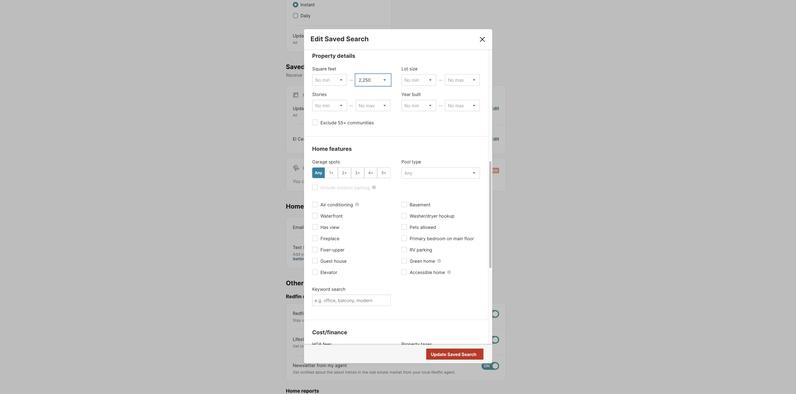 Task type: vqa. For each thing, say whether or not it's contained in the screenshot.
bottommost Get
yes



Task type: describe. For each thing, give the bounding box(es) containing it.
home,
[[415, 318, 426, 322]]

pool type
[[402, 159, 421, 165]]

notifications
[[317, 72, 343, 78]]

5+ radio
[[377, 167, 390, 178]]

searching
[[372, 179, 392, 184]]

edit for edit button related to update types
[[491, 106, 499, 111]]

features
[[329, 146, 352, 152]]

fixer-
[[320, 247, 332, 253]]

agent. inside newsletter from my agent get notified about the latest trends in the real estate market from your local redfin agent.
[[444, 370, 456, 374]]

fireplace
[[320, 236, 339, 241]]

0 vertical spatial in
[[338, 252, 341, 256]]

— for year built
[[439, 103, 443, 108]]

resources.
[[402, 344, 421, 348]]

Instant radio
[[293, 2, 298, 7]]

searches inside saved searches receive timely notifications based on your preferred search filters.
[[306, 63, 336, 71]]

in inside newsletter from my agent get notified about the latest trends in the real estate market from your local redfin agent.
[[358, 370, 361, 374]]

and inside lifestyle & tips get local insights, home improvement tips, style and design resources.
[[381, 344, 388, 348]]

square
[[312, 66, 327, 72]]

2+
[[342, 170, 347, 175]]

include
[[320, 185, 336, 190]]

55+
[[338, 120, 346, 125]]

search for edit saved search
[[346, 35, 369, 43]]

1 all from the top
[[293, 40, 297, 45]]

communities
[[347, 120, 374, 125]]

.
[[414, 179, 416, 184]]

redfin for redfin updates
[[286, 294, 302, 299]]

property for property details
[[312, 53, 336, 59]]

redfin for redfin news stay up to date on redfin's tools and features, how to buy or sell a home, and connect with an agent.
[[293, 311, 306, 316]]

for sale
[[303, 93, 324, 98]]

bedroom
[[427, 236, 446, 241]]

your inside newsletter from my agent get notified about the latest trends in the real estate market from your local redfin agent.
[[413, 370, 421, 374]]

local inside newsletter from my agent get notified about the latest trends in the real estate market from your local redfin agent.
[[422, 370, 430, 374]]

Daily radio
[[293, 13, 298, 18]]

home for home reports
[[286, 388, 300, 394]]

4+ radio
[[364, 167, 377, 178]]

2 types from the top
[[309, 106, 321, 111]]

redfin updates
[[286, 294, 323, 299]]

based
[[344, 72, 357, 78]]

update saved search button
[[426, 349, 483, 360]]

edit for edit saved search
[[311, 35, 323, 43]]

design
[[389, 344, 401, 348]]

option group inside edit saved search dialog
[[312, 167, 390, 178]]

property for property taxes
[[402, 341, 420, 347]]

lifestyle
[[293, 337, 310, 342]]

with
[[451, 318, 458, 322]]

2+ radio
[[338, 167, 351, 178]]

accessible home
[[410, 270, 445, 275]]

tips,
[[362, 344, 370, 348]]

2 to from the left
[[387, 318, 390, 322]]

1
[[323, 136, 325, 142]]

local inside lifestyle & tips get local insights, home improvement tips, style and design resources.
[[300, 344, 309, 348]]

you can create saved searches while searching for rentals .
[[293, 179, 416, 184]]

rv
[[410, 247, 415, 253]]

lifestyle & tips get local insights, home improvement tips, style and design resources.
[[293, 337, 421, 348]]

updates
[[303, 294, 323, 299]]

outdoor
[[337, 185, 353, 190]]

elevator
[[320, 270, 337, 275]]

trends
[[345, 370, 357, 374]]

1 vertical spatial searches
[[339, 179, 358, 184]]

no results button
[[448, 349, 483, 360]]

up
[[302, 318, 307, 322]]

2 horizontal spatial and
[[427, 318, 434, 322]]

1 horizontal spatial from
[[403, 370, 412, 374]]

lot size
[[402, 66, 418, 72]]

rent
[[313, 165, 324, 171]]

an
[[459, 318, 464, 322]]

for for for rent
[[303, 165, 311, 171]]

your inside saved searches receive timely notifications based on your preferred search filters.
[[365, 72, 374, 78]]

filters.
[[411, 72, 424, 78]]

1 to from the left
[[308, 318, 311, 322]]

newsletter from my agent get notified about the latest trends in the real estate market from your local redfin agent.
[[293, 363, 456, 374]]

or
[[399, 318, 403, 322]]

waterfront
[[320, 213, 343, 219]]

pets
[[410, 225, 419, 230]]

account settings
[[293, 252, 358, 261]]

edit saved search dialog
[[304, 29, 492, 394]]

get inside lifestyle & tips get local insights, home improvement tips, style and design resources.
[[293, 344, 299, 348]]

notified
[[300, 370, 314, 374]]

results
[[461, 352, 476, 357]]

main
[[453, 236, 463, 241]]

rv parking
[[410, 247, 432, 253]]

home inside lifestyle & tips get local insights, home improvement tips, style and design resources.
[[326, 344, 336, 348]]

taxes
[[421, 341, 432, 347]]

1 types from the top
[[309, 33, 321, 39]]

home for home tours
[[286, 202, 304, 210]]

property details
[[312, 53, 355, 59]]

edit button for no emails
[[491, 136, 499, 142]]

square feet
[[312, 66, 336, 72]]

sell
[[404, 318, 410, 322]]

on for searches
[[358, 72, 363, 78]]

other emails
[[286, 279, 325, 287]]

0 horizontal spatial and
[[353, 318, 360, 322]]

search for update saved search
[[462, 352, 476, 357]]

can
[[302, 179, 309, 184]]

stories
[[312, 92, 327, 97]]

garage spots
[[312, 159, 340, 165]]

size
[[409, 66, 418, 72]]

— for square feet
[[349, 78, 353, 82]]

on inside edit saved search dialog
[[447, 236, 452, 241]]

1+
[[329, 170, 334, 175]]

0 horizontal spatial from
[[317, 363, 326, 368]]

emails for no emails
[[455, 136, 469, 142]]

home for accessible home
[[433, 270, 445, 275]]

fees
[[323, 341, 332, 347]]

include outdoor parking
[[320, 185, 370, 190]]

spots
[[329, 159, 340, 165]]

account
[[342, 252, 358, 256]]

agent
[[335, 363, 347, 368]]

account settings link
[[293, 252, 358, 261]]

features,
[[361, 318, 377, 322]]

3+ radio
[[351, 167, 364, 178]]

a
[[411, 318, 413, 322]]

— for stories
[[349, 103, 353, 108]]



Task type: locate. For each thing, give the bounding box(es) containing it.
1 vertical spatial types
[[309, 106, 321, 111]]

on right date
[[322, 318, 326, 322]]

green
[[410, 258, 422, 264]]

0 horizontal spatial in
[[338, 252, 341, 256]]

1+ radio
[[325, 167, 338, 178]]

0 horizontal spatial the
[[327, 370, 333, 374]]

sale
[[313, 93, 324, 98]]

2 edit button from the top
[[491, 136, 499, 142]]

1 vertical spatial edit
[[491, 106, 499, 111]]

0 vertical spatial edit button
[[491, 105, 499, 118]]

my
[[328, 363, 334, 368]]

types down daily
[[309, 33, 321, 39]]

update down taxes
[[431, 352, 446, 357]]

pets allowed
[[410, 225, 436, 230]]

connect
[[435, 318, 450, 322]]

and right tools
[[353, 318, 360, 322]]

2 vertical spatial update
[[431, 352, 446, 357]]

property taxes
[[402, 341, 432, 347]]

on for news
[[322, 318, 326, 322]]

hookup
[[439, 213, 454, 219]]

1 vertical spatial for
[[303, 165, 311, 171]]

2 for from the top
[[303, 165, 311, 171]]

view
[[330, 225, 339, 230]]

0 vertical spatial emails
[[455, 136, 469, 142]]

guest
[[320, 258, 333, 264]]

home down test
[[312, 146, 328, 152]]

get inside newsletter from my agent get notified about the latest trends in the real estate market from your local redfin agent.
[[293, 370, 299, 374]]

1 vertical spatial search
[[332, 286, 345, 292]]

garage
[[312, 159, 327, 165]]

1 horizontal spatial search
[[396, 72, 410, 78]]

0 vertical spatial types
[[309, 33, 321, 39]]

date
[[312, 318, 321, 322]]

exclude
[[320, 120, 337, 125]]

year
[[402, 92, 411, 97]]

agent. down update saved search
[[444, 370, 456, 374]]

1 horizontal spatial agent.
[[465, 318, 476, 322]]

email
[[293, 224, 304, 230]]

to right up
[[308, 318, 311, 322]]

0 vertical spatial home
[[312, 146, 328, 152]]

on right based
[[358, 72, 363, 78]]

1 vertical spatial search
[[462, 352, 476, 357]]

estate
[[377, 370, 388, 374]]

0 horizontal spatial property
[[312, 53, 336, 59]]

home for home features
[[312, 146, 328, 152]]

edit saved search element
[[311, 35, 472, 43]]

home features
[[312, 146, 352, 152]]

0 vertical spatial all
[[293, 40, 297, 45]]

2 get from the top
[[293, 370, 299, 374]]

1 vertical spatial from
[[403, 370, 412, 374]]

searches up include outdoor parking
[[339, 179, 358, 184]]

phone
[[310, 252, 322, 256]]

1 horizontal spatial the
[[362, 370, 368, 374]]

update types all down daily
[[293, 33, 321, 45]]

all down daily radio on the top left
[[293, 40, 297, 45]]

style
[[371, 344, 380, 348]]

your up settings
[[301, 252, 309, 256]]

1 vertical spatial redfin
[[293, 311, 306, 316]]

preferred
[[375, 72, 394, 78]]

on left main
[[447, 236, 452, 241]]

improvement
[[337, 344, 361, 348]]

built
[[412, 92, 421, 97]]

in up the house
[[338, 252, 341, 256]]

0 horizontal spatial no
[[448, 136, 454, 142]]

saved inside saved searches receive timely notifications based on your preferred search filters.
[[286, 63, 305, 71]]

parking
[[354, 185, 370, 190], [417, 247, 432, 253]]

1 vertical spatial update
[[293, 106, 308, 111]]

agent. inside redfin news stay up to date on redfin's tools and features, how to buy or sell a home, and connect with an agent.
[[465, 318, 476, 322]]

0 vertical spatial searches
[[306, 63, 336, 71]]

1 vertical spatial local
[[422, 370, 430, 374]]

receive
[[286, 72, 302, 78]]

el cerrito test 1
[[293, 136, 325, 142]]

to left the buy
[[387, 318, 390, 322]]

0 horizontal spatial parking
[[354, 185, 370, 190]]

has
[[320, 225, 329, 230]]

daily
[[301, 13, 311, 18]]

2 horizontal spatial on
[[447, 236, 452, 241]]

2 vertical spatial home
[[326, 344, 336, 348]]

saved searches receive timely notifications based on your preferred search filters.
[[286, 63, 424, 78]]

0 vertical spatial from
[[317, 363, 326, 368]]

for left sale
[[303, 93, 311, 98]]

your left preferred
[[365, 72, 374, 78]]

0 vertical spatial get
[[293, 344, 299, 348]]

2 horizontal spatial your
[[413, 370, 421, 374]]

get down lifestyle
[[293, 344, 299, 348]]

1 vertical spatial edit button
[[491, 136, 499, 142]]

1 vertical spatial no
[[454, 352, 460, 357]]

home for green home
[[424, 258, 435, 264]]

in right trends on the bottom of page
[[358, 370, 361, 374]]

redfin
[[286, 294, 302, 299], [293, 311, 306, 316], [431, 370, 443, 374]]

update saved search
[[431, 352, 476, 357]]

1 get from the top
[[293, 344, 299, 348]]

and
[[353, 318, 360, 322], [427, 318, 434, 322], [381, 344, 388, 348]]

1 vertical spatial agent.
[[444, 370, 456, 374]]

washer/dryer hookup
[[410, 213, 454, 219]]

parking down while
[[354, 185, 370, 190]]

house
[[334, 258, 347, 264]]

parking up the green home
[[417, 247, 432, 253]]

no for no emails
[[448, 136, 454, 142]]

all up the el
[[293, 113, 297, 118]]

text (sms)
[[293, 245, 316, 250]]

edit for no emails edit button
[[491, 136, 499, 142]]

1 horizontal spatial in
[[358, 370, 361, 374]]

no inside no results "button"
[[454, 352, 460, 357]]

and right style
[[381, 344, 388, 348]]

for left rent
[[303, 165, 311, 171]]

home up accessible home on the bottom of page
[[424, 258, 435, 264]]

primary
[[410, 236, 426, 241]]

air
[[320, 202, 326, 207]]

0 vertical spatial home
[[424, 258, 435, 264]]

add
[[293, 252, 300, 256]]

2 the from the left
[[362, 370, 368, 374]]

redfin down update saved search
[[431, 370, 443, 374]]

e.g. office, balcony, modern text field
[[315, 298, 388, 303]]

1 vertical spatial property
[[402, 341, 420, 347]]

emails
[[455, 136, 469, 142], [305, 279, 325, 287]]

2 vertical spatial on
[[322, 318, 326, 322]]

exclude 55+ communities
[[320, 120, 374, 125]]

0 vertical spatial your
[[365, 72, 374, 78]]

— for lot size
[[439, 78, 443, 82]]

0 vertical spatial for
[[303, 93, 311, 98]]

1 vertical spatial home
[[433, 270, 445, 275]]

get down 'newsletter'
[[293, 370, 299, 374]]

0 vertical spatial no
[[448, 136, 454, 142]]

search
[[346, 35, 369, 43], [462, 352, 476, 357]]

the down my
[[327, 370, 333, 374]]

0 vertical spatial parking
[[354, 185, 370, 190]]

0 vertical spatial redfin
[[286, 294, 302, 299]]

real
[[369, 370, 376, 374]]

update types all down for sale
[[293, 106, 321, 118]]

home left tours
[[286, 202, 304, 210]]

air conditioning
[[320, 202, 353, 207]]

property right design
[[402, 341, 420, 347]]

redfin news stay up to date on redfin's tools and features, how to buy or sell a home, and connect with an agent.
[[293, 311, 476, 322]]

1 vertical spatial your
[[301, 252, 309, 256]]

1 horizontal spatial your
[[365, 72, 374, 78]]

and right home,
[[427, 318, 434, 322]]

1 horizontal spatial emails
[[455, 136, 469, 142]]

update down for sale
[[293, 106, 308, 111]]

redfin up stay
[[293, 311, 306, 316]]

tours
[[306, 202, 322, 210]]

you
[[293, 179, 301, 184]]

any
[[315, 170, 322, 175]]

redfin inside redfin news stay up to date on redfin's tools and features, how to buy or sell a home, and connect with an agent.
[[293, 311, 306, 316]]

2 vertical spatial your
[[413, 370, 421, 374]]

latest
[[334, 370, 344, 374]]

primary bedroom on main floor
[[410, 236, 474, 241]]

test
[[313, 136, 322, 142]]

create
[[311, 179, 324, 184]]

saved up property details
[[325, 35, 345, 43]]

property up square feet
[[312, 53, 336, 59]]

0 vertical spatial update
[[293, 33, 308, 39]]

1 horizontal spatial to
[[387, 318, 390, 322]]

accessible
[[410, 270, 432, 275]]

0 horizontal spatial search
[[332, 286, 345, 292]]

hoa
[[312, 341, 322, 347]]

1 horizontal spatial searches
[[339, 179, 358, 184]]

pool
[[402, 159, 411, 165]]

redfin inside newsletter from my agent get notified about the latest trends in the real estate market from your local redfin agent.
[[431, 370, 443, 374]]

1 horizontal spatial on
[[358, 72, 363, 78]]

4+
[[368, 170, 373, 175]]

0 vertical spatial edit
[[311, 35, 323, 43]]

edit button
[[491, 105, 499, 118], [491, 136, 499, 142]]

text
[[293, 245, 302, 250]]

types down for sale
[[309, 106, 321, 111]]

from up the about
[[317, 363, 326, 368]]

update down daily radio on the top left
[[293, 33, 308, 39]]

Any radio
[[312, 167, 325, 178]]

home inside edit saved search dialog
[[312, 146, 328, 152]]

has view
[[320, 225, 339, 230]]

saved up receive
[[286, 63, 305, 71]]

for for for sale
[[303, 93, 311, 98]]

search up e.g. office, balcony, modern "text field"
[[332, 286, 345, 292]]

1 the from the left
[[327, 370, 333, 374]]

list box
[[312, 74, 347, 86], [356, 74, 390, 86], [402, 74, 436, 86], [445, 74, 480, 86], [312, 100, 347, 111], [356, 100, 390, 111], [402, 100, 436, 111], [445, 100, 480, 111], [402, 167, 480, 179]]

0 horizontal spatial local
[[300, 344, 309, 348]]

1 horizontal spatial local
[[422, 370, 430, 374]]

2 vertical spatial home
[[286, 388, 300, 394]]

1 vertical spatial on
[[447, 236, 452, 241]]

0 horizontal spatial on
[[322, 318, 326, 322]]

upper
[[332, 247, 345, 253]]

1 horizontal spatial and
[[381, 344, 388, 348]]

1 horizontal spatial no
[[454, 352, 460, 357]]

0 horizontal spatial your
[[301, 252, 309, 256]]

home left the "reports"
[[286, 388, 300, 394]]

cerrito
[[298, 136, 312, 142]]

1 update types all from the top
[[293, 33, 321, 45]]

option group containing any
[[312, 167, 390, 178]]

0 horizontal spatial agent.
[[444, 370, 456, 374]]

1 horizontal spatial parking
[[417, 247, 432, 253]]

home right accessible
[[433, 270, 445, 275]]

your right market
[[413, 370, 421, 374]]

for
[[393, 179, 399, 184]]

1 vertical spatial get
[[293, 370, 299, 374]]

0 vertical spatial property
[[312, 53, 336, 59]]

edit button for update types
[[491, 105, 499, 118]]

1 vertical spatial parking
[[417, 247, 432, 253]]

saved left results
[[447, 352, 461, 357]]

home right insights,
[[326, 344, 336, 348]]

1 edit button from the top
[[491, 105, 499, 118]]

0 vertical spatial local
[[300, 344, 309, 348]]

guest house
[[320, 258, 347, 264]]

0 horizontal spatial emails
[[305, 279, 325, 287]]

on inside saved searches receive timely notifications based on your preferred search filters.
[[358, 72, 363, 78]]

0 vertical spatial on
[[358, 72, 363, 78]]

None checkbox
[[482, 310, 499, 318], [482, 336, 499, 344], [482, 362, 499, 370], [482, 310, 499, 318], [482, 336, 499, 344], [482, 362, 499, 370]]

redfin's
[[327, 318, 342, 322]]

in
[[338, 252, 341, 256], [358, 370, 361, 374]]

saved inside button
[[447, 352, 461, 357]]

home tours
[[286, 202, 322, 210]]

0 vertical spatial update types all
[[293, 33, 321, 45]]

on inside redfin news stay up to date on redfin's tools and features, how to buy or sell a home, and connect with an agent.
[[322, 318, 326, 322]]

0 horizontal spatial searches
[[306, 63, 336, 71]]

update inside button
[[431, 352, 446, 357]]

0 vertical spatial agent.
[[465, 318, 476, 322]]

0 vertical spatial search
[[396, 72, 410, 78]]

2 vertical spatial redfin
[[431, 370, 443, 374]]

1 vertical spatial home
[[286, 202, 304, 210]]

no for no results
[[454, 352, 460, 357]]

agent. right an at right bottom
[[465, 318, 476, 322]]

3+
[[355, 170, 360, 175]]

year built
[[402, 92, 421, 97]]

all
[[293, 40, 297, 45], [293, 113, 297, 118]]

1 horizontal spatial search
[[462, 352, 476, 357]]

(sms)
[[303, 245, 316, 250]]

buy
[[391, 318, 398, 322]]

how
[[378, 318, 386, 322]]

edit inside dialog
[[311, 35, 323, 43]]

saved up include
[[325, 179, 338, 184]]

redfin down other
[[286, 294, 302, 299]]

searches up notifications
[[306, 63, 336, 71]]

the
[[327, 370, 333, 374], [362, 370, 368, 374]]

newsletter
[[293, 363, 316, 368]]

search inside dialog
[[332, 286, 345, 292]]

details
[[337, 53, 355, 59]]

option group
[[312, 167, 390, 178]]

edit
[[311, 35, 323, 43], [491, 106, 499, 111], [491, 136, 499, 142]]

search down lot
[[396, 72, 410, 78]]

0 vertical spatial search
[[346, 35, 369, 43]]

1 vertical spatial all
[[293, 113, 297, 118]]

0 horizontal spatial search
[[346, 35, 369, 43]]

news
[[307, 311, 318, 316]]

types
[[309, 33, 321, 39], [309, 106, 321, 111]]

agent.
[[465, 318, 476, 322], [444, 370, 456, 374]]

2 vertical spatial edit
[[491, 136, 499, 142]]

from right market
[[403, 370, 412, 374]]

basement
[[410, 202, 431, 207]]

emails for other emails
[[305, 279, 325, 287]]

2 all from the top
[[293, 113, 297, 118]]

1 vertical spatial emails
[[305, 279, 325, 287]]

add your phone number in
[[293, 252, 342, 256]]

2 update types all from the top
[[293, 106, 321, 118]]

search inside saved searches receive timely notifications based on your preferred search filters.
[[396, 72, 410, 78]]

1 vertical spatial in
[[358, 370, 361, 374]]

search inside button
[[462, 352, 476, 357]]

search
[[396, 72, 410, 78], [332, 286, 345, 292]]

the left "real"
[[362, 370, 368, 374]]

1 horizontal spatial property
[[402, 341, 420, 347]]

1 for from the top
[[303, 93, 311, 98]]

1 vertical spatial update types all
[[293, 106, 321, 118]]

0 horizontal spatial to
[[308, 318, 311, 322]]



